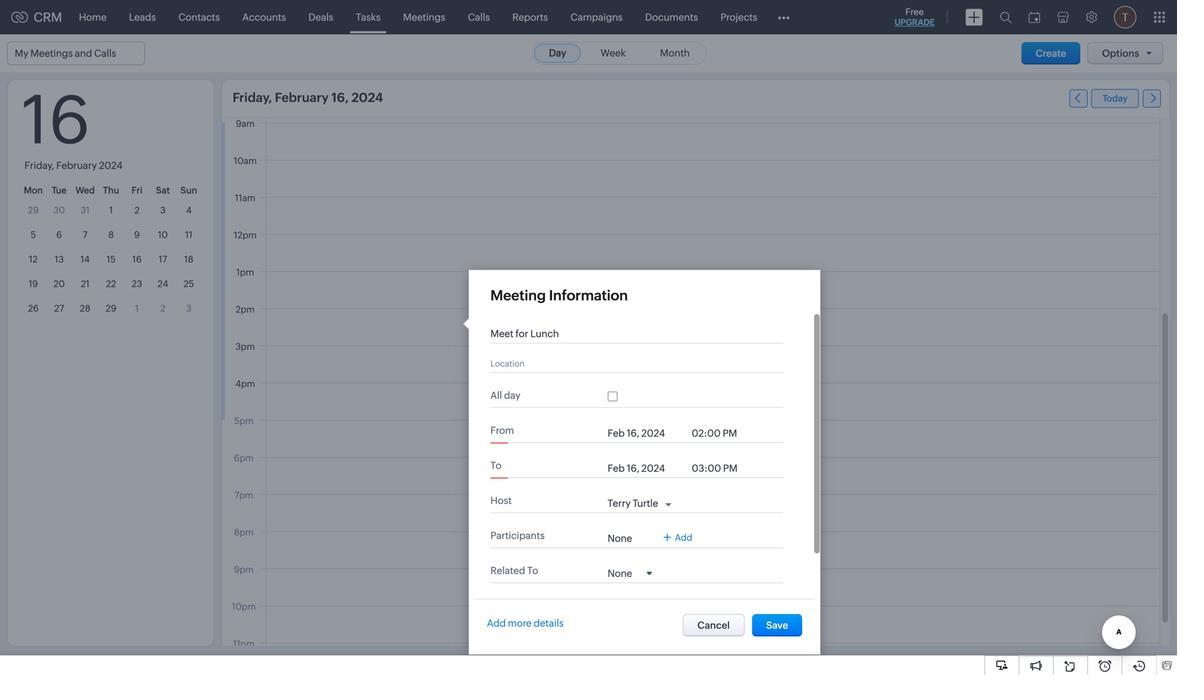 Task type: locate. For each thing, give the bounding box(es) containing it.
create menu image
[[966, 9, 984, 26]]

1 horizontal spatial 2024
[[352, 90, 383, 105]]

1 vertical spatial 16
[[132, 254, 142, 265]]

1 vertical spatial 3
[[186, 303, 192, 314]]

meetings right my
[[30, 48, 73, 59]]

1 horizontal spatial to
[[528, 565, 539, 576]]

3 down 25
[[186, 303, 192, 314]]

2024 up thu on the top left
[[99, 160, 123, 171]]

1 horizontal spatial calls
[[468, 12, 490, 23]]

8
[[108, 230, 114, 240]]

documents link
[[634, 0, 710, 34]]

accounts
[[242, 12, 286, 23]]

documents
[[646, 12, 699, 23]]

3 down sat
[[160, 205, 166, 216]]

2 hh:mm a text field from the top
[[692, 463, 748, 474]]

29 down the mon
[[28, 205, 39, 216]]

12pm
[[234, 230, 257, 240]]

all
[[491, 390, 502, 401]]

11am
[[235, 193, 256, 203]]

0 horizontal spatial 16
[[22, 82, 90, 158]]

my meetings and calls
[[15, 48, 116, 59]]

0 horizontal spatial add
[[487, 618, 506, 629]]

meetings left the calls link
[[403, 12, 446, 23]]

1 vertical spatial 2024
[[99, 160, 123, 171]]

add more details link
[[487, 618, 564, 629]]

1 vertical spatial 2
[[160, 303, 166, 314]]

february
[[275, 90, 329, 105], [56, 160, 97, 171]]

2 none from the top
[[608, 568, 633, 579]]

calls right 'and'
[[94, 48, 116, 59]]

host
[[491, 495, 512, 506]]

2024 right 16,
[[352, 90, 383, 105]]

Location text field
[[491, 358, 771, 369]]

30
[[53, 205, 65, 216]]

none
[[608, 533, 633, 544], [608, 568, 633, 579]]

0 horizontal spatial meetings
[[30, 48, 73, 59]]

16 up 23
[[132, 254, 142, 265]]

4
[[186, 205, 192, 216]]

0 vertical spatial to
[[491, 460, 502, 471]]

1 vertical spatial meetings
[[30, 48, 73, 59]]

1 horizontal spatial 3
[[186, 303, 192, 314]]

None field
[[608, 567, 652, 579]]

29 down 22
[[106, 303, 117, 314]]

11
[[185, 230, 193, 240]]

16 up ,
[[22, 82, 90, 158]]

calls left reports
[[468, 12, 490, 23]]

profile image
[[1115, 6, 1137, 28]]

18
[[184, 254, 194, 265]]

campaigns
[[571, 12, 623, 23]]

information
[[549, 287, 628, 304]]

home link
[[68, 0, 118, 34]]

sat
[[156, 185, 170, 196]]

leads
[[129, 12, 156, 23]]

from
[[491, 425, 515, 436]]

details
[[534, 618, 564, 629]]

0 vertical spatial meetings
[[403, 12, 446, 23]]

0 vertical spatial add
[[675, 533, 693, 543]]

0 horizontal spatial 2024
[[99, 160, 123, 171]]

crm link
[[11, 10, 62, 24]]

14
[[81, 254, 90, 265]]

1 vertical spatial february
[[56, 160, 97, 171]]

1
[[109, 205, 113, 216], [135, 303, 139, 314]]

projects link
[[710, 0, 769, 34]]

0 vertical spatial hh:mm a text field
[[692, 428, 748, 439]]

1 none from the top
[[608, 533, 633, 544]]

0 vertical spatial 16
[[22, 82, 90, 158]]

2
[[135, 205, 140, 216], [160, 303, 166, 314]]

logo image
[[11, 12, 28, 23]]

0 horizontal spatial 2
[[135, 205, 140, 216]]

reports
[[513, 12, 548, 23]]

0 horizontal spatial february
[[56, 160, 97, 171]]

tasks link
[[345, 0, 392, 34]]

add
[[675, 533, 693, 543], [487, 618, 506, 629]]

calls link
[[457, 0, 501, 34]]

meeting
[[491, 287, 546, 304]]

28
[[80, 303, 91, 314]]

today link
[[1092, 89, 1140, 108]]

0 horizontal spatial 29
[[28, 205, 39, 216]]

1 vertical spatial hh:mm a text field
[[692, 463, 748, 474]]

related
[[491, 565, 526, 576]]

20
[[54, 279, 65, 289]]

2pm
[[236, 304, 255, 315]]

0 vertical spatial none
[[608, 533, 633, 544]]

1 vertical spatial calls
[[94, 48, 116, 59]]

10
[[158, 230, 168, 240]]

2024
[[352, 90, 383, 105], [99, 160, 123, 171]]

and
[[75, 48, 92, 59]]

7
[[83, 230, 88, 240]]

today
[[1103, 93, 1129, 104]]

1 horizontal spatial add
[[675, 533, 693, 543]]

1 horizontal spatial meetings
[[403, 12, 446, 23]]

add link
[[664, 533, 693, 543]]

participants
[[491, 530, 545, 541]]

0 vertical spatial 2
[[135, 205, 140, 216]]

5
[[31, 230, 36, 240]]

deals link
[[298, 0, 345, 34]]

campaigns link
[[560, 0, 634, 34]]

search element
[[992, 0, 1021, 34]]

create
[[1036, 48, 1067, 59]]

Title text field
[[491, 328, 771, 339]]

calls
[[468, 12, 490, 23], [94, 48, 116, 59]]

1 horizontal spatial february
[[275, 90, 329, 105]]

1 vertical spatial none
[[608, 568, 633, 579]]

None button
[[683, 614, 745, 637], [753, 614, 803, 637], [683, 614, 745, 637], [753, 614, 803, 637]]

february left 16,
[[275, 90, 329, 105]]

8pm
[[234, 527, 254, 538]]

16 inside 16 friday , february 2024
[[22, 82, 90, 158]]

search image
[[1001, 11, 1012, 23]]

to right related on the left bottom of page
[[528, 565, 539, 576]]

2024 inside 16 friday , february 2024
[[99, 160, 123, 171]]

0 horizontal spatial 3
[[160, 205, 166, 216]]

0 horizontal spatial 1
[[109, 205, 113, 216]]

16
[[22, 82, 90, 158], [132, 254, 142, 265]]

0 horizontal spatial calls
[[94, 48, 116, 59]]

1 down thu on the top left
[[109, 205, 113, 216]]

1 down 23
[[135, 303, 139, 314]]

1 horizontal spatial 2
[[160, 303, 166, 314]]

to up host
[[491, 460, 502, 471]]

1 vertical spatial add
[[487, 618, 506, 629]]

hh:mm a text field for from
[[692, 428, 748, 439]]

1 vertical spatial 1
[[135, 303, 139, 314]]

to
[[491, 460, 502, 471], [528, 565, 539, 576]]

26
[[28, 303, 39, 314]]

meetings
[[403, 12, 446, 23], [30, 48, 73, 59]]

0 vertical spatial february
[[275, 90, 329, 105]]

add more details
[[487, 618, 564, 629]]

1 horizontal spatial 29
[[106, 303, 117, 314]]

terry
[[608, 498, 631, 509]]

friday, february 16, 2024
[[233, 90, 383, 105]]

2 down 24
[[160, 303, 166, 314]]

terry turtle
[[608, 498, 659, 509]]

hh:mm a text field
[[692, 428, 748, 439], [692, 463, 748, 474]]

mmm d, yyyy text field
[[608, 463, 685, 474]]

february right ,
[[56, 160, 97, 171]]

1 horizontal spatial 16
[[132, 254, 142, 265]]

1 hh:mm a text field from the top
[[692, 428, 748, 439]]

free upgrade
[[895, 7, 935, 27]]

more
[[508, 618, 532, 629]]

2 down fri
[[135, 205, 140, 216]]



Task type: vqa. For each thing, say whether or not it's contained in the screenshot.


Task type: describe. For each thing, give the bounding box(es) containing it.
16 friday , february 2024
[[22, 82, 123, 171]]

profile element
[[1106, 0, 1146, 34]]

contacts
[[179, 12, 220, 23]]

1 vertical spatial to
[[528, 565, 539, 576]]

options
[[1103, 48, 1140, 59]]

all day
[[491, 390, 521, 401]]

0 vertical spatial 2024
[[352, 90, 383, 105]]

0 vertical spatial 3
[[160, 205, 166, 216]]

deals
[[309, 12, 334, 23]]

6pm
[[234, 453, 254, 463]]

upgrade
[[895, 18, 935, 27]]

thu
[[103, 185, 119, 196]]

1 horizontal spatial 1
[[135, 303, 139, 314]]

10am
[[234, 156, 257, 166]]

add for add link
[[675, 533, 693, 543]]

19
[[29, 279, 38, 289]]

month
[[661, 47, 690, 59]]

hh:mm a text field for to
[[692, 463, 748, 474]]

9am
[[236, 118, 255, 129]]

3pm
[[236, 341, 255, 352]]

0 vertical spatial 1
[[109, 205, 113, 216]]

none inside none "field"
[[608, 568, 633, 579]]

home
[[79, 12, 107, 23]]

16 for 16
[[132, 254, 142, 265]]

related to
[[491, 565, 539, 576]]

10pm
[[232, 602, 256, 612]]

0 vertical spatial calls
[[468, 12, 490, 23]]

24
[[158, 279, 168, 289]]

meeting information
[[491, 287, 628, 304]]

projects
[[721, 12, 758, 23]]

free
[[906, 7, 925, 17]]

1 vertical spatial 29
[[106, 303, 117, 314]]

create menu element
[[958, 0, 992, 34]]

mon
[[24, 185, 43, 196]]

31
[[81, 205, 90, 216]]

23
[[132, 279, 142, 289]]

27
[[54, 303, 64, 314]]

5pm
[[234, 416, 254, 426]]

11pm
[[233, 639, 255, 649]]

0 vertical spatial 29
[[28, 205, 39, 216]]

crm
[[34, 10, 62, 24]]

1pm
[[236, 267, 254, 278]]

february inside 16 friday , february 2024
[[56, 160, 97, 171]]

day
[[549, 47, 567, 59]]

9
[[134, 230, 140, 240]]

22
[[106, 279, 116, 289]]

my
[[15, 48, 28, 59]]

sun
[[181, 185, 197, 196]]

12
[[29, 254, 38, 265]]

6
[[56, 230, 62, 240]]

13
[[55, 254, 64, 265]]

15
[[107, 254, 116, 265]]

fri
[[132, 185, 143, 196]]

friday
[[25, 160, 52, 171]]

7pm
[[235, 490, 253, 501]]

16,
[[332, 90, 349, 105]]

4pm
[[235, 379, 255, 389]]

tue
[[52, 185, 67, 196]]

16 for 16 friday , february 2024
[[22, 82, 90, 158]]

,
[[52, 160, 54, 171]]

add for add more details
[[487, 618, 506, 629]]

contacts link
[[167, 0, 231, 34]]

9pm
[[234, 564, 254, 575]]

week
[[601, 47, 626, 59]]

day link
[[535, 44, 581, 63]]

21
[[81, 279, 90, 289]]

25
[[184, 279, 194, 289]]

turtle
[[633, 498, 659, 509]]

0 horizontal spatial to
[[491, 460, 502, 471]]

week link
[[586, 44, 641, 63]]

meetings link
[[392, 0, 457, 34]]

reports link
[[501, 0, 560, 34]]

wed
[[76, 185, 95, 196]]

mmm d, yyyy text field
[[608, 428, 685, 439]]

17
[[159, 254, 167, 265]]

month link
[[646, 44, 705, 63]]

tasks
[[356, 12, 381, 23]]

friday,
[[233, 90, 272, 105]]



